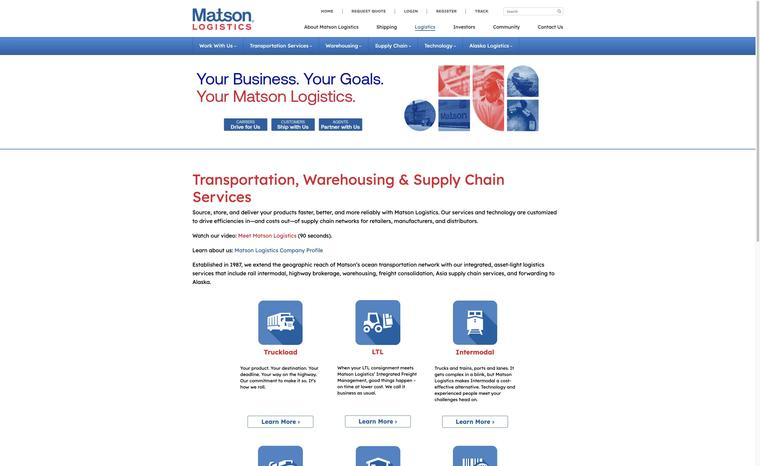 Task type: vqa. For each thing, say whether or not it's contained in the screenshot.
the left 678-
no



Task type: locate. For each thing, give the bounding box(es) containing it.
1 horizontal spatial learn more › link
[[345, 416, 411, 428]]

1 vertical spatial it
[[403, 384, 406, 390]]

0 horizontal spatial supply
[[376, 43, 392, 49]]

work with us link
[[200, 43, 237, 49]]

supply right "asia"
[[449, 270, 466, 277]]

it inside when your ltl consignment meets matson logistics' integrated freight management, good things happen – on time at lower cost. we call it business as usual.
[[403, 384, 406, 390]]

technology up meet
[[482, 385, 506, 390]]

warehousing inside "transportation, warehousing & supply chain services"
[[303, 171, 395, 189]]

with up retailers,
[[382, 209, 393, 216]]

1 horizontal spatial learn more ›
[[359, 418, 397, 426]]

logistics up 'effective'
[[435, 378, 454, 384]]

learn for intermodal
[[456, 419, 474, 426]]

to inside your product. your destination. your deadline.  your way on the highway. our commitment to make it so. it's how we roll.
[[279, 378, 283, 384]]

it's
[[309, 378, 316, 384]]

login link
[[395, 9, 427, 14]]

include
[[228, 270, 247, 277]]

intermodal inside "trucks and trains, ports and lanes. it gets complex in a blink, but matson logistics makes intermodal a cost- effective alternative. technology and experienced people meet your challenges head on."
[[471, 378, 496, 384]]

1 horizontal spatial it
[[403, 384, 406, 390]]

learn more › for ltl
[[359, 418, 397, 426]]

a
[[471, 372, 474, 378], [497, 378, 500, 384]]

trucks and trains, ports and lanes. it gets complex in a blink, but matson logistics makes intermodal a cost- effective alternative. technology and experienced people meet your challenges head on.
[[435, 366, 516, 403]]

2 horizontal spatial ›
[[493, 419, 495, 426]]

our inside your product. your destination. your deadline.  your way on the highway. our commitment to make it so. it's how we roll.
[[241, 378, 249, 384]]

learn more › link for intermodal
[[443, 416, 508, 428]]

watch our video: meet matson logistics (90 seconds).
[[193, 233, 332, 239]]

0 vertical spatial supply
[[376, 43, 392, 49]]

services up alaska.
[[193, 270, 214, 277]]

1 horizontal spatial your
[[352, 366, 361, 371]]

meets
[[401, 366, 414, 371]]

1 horizontal spatial chain
[[465, 171, 505, 189]]

our inside established in 1987, we extend the geographic reach of matson's ocean transportation network with our integrated, asset-light logistics services that include rail intermodal, highway brokerage, warehousing, freight consolidation, asia supply chain services, and forwarding to alaska.
[[454, 262, 463, 269]]

1 horizontal spatial to
[[279, 378, 283, 384]]

supply inside "transportation, warehousing & supply chain services"
[[414, 171, 461, 189]]

consolidation,
[[398, 270, 435, 277]]

your right meet
[[492, 391, 501, 397]]

technology down "top menu" navigation
[[425, 43, 453, 49]]

a down trains,
[[471, 372, 474, 378]]

1 horizontal spatial in
[[465, 372, 469, 378]]

0 vertical spatial our
[[442, 209, 451, 216]]

0 horizontal spatial ltl
[[363, 366, 370, 371]]

alaska logistics link
[[470, 43, 513, 49]]

1 horizontal spatial ltl
[[372, 348, 384, 356]]

learn more › link
[[345, 416, 411, 428], [248, 416, 314, 428], [443, 416, 508, 428]]

1 horizontal spatial us
[[558, 24, 564, 30]]

with inside the 'source, store, and deliver your products faster, better, and more reliably with matson logistics. our services and technology are customized to drive efficiencies in—and costs out—of supply chain networks for retailers, manufacturers, and distributors.'
[[382, 209, 393, 216]]

our inside the 'source, store, and deliver your products faster, better, and more reliably with matson logistics. our services and technology are customized to drive efficiencies in—and costs out—of supply chain networks for retailers, manufacturers, and distributors.'
[[442, 209, 451, 216]]

technology link
[[425, 43, 457, 49]]

0 horizontal spatial your
[[261, 209, 272, 216]]

services up distributors.
[[453, 209, 474, 216]]

faster,
[[299, 209, 315, 216]]

matson inside when your ltl consignment meets matson logistics' integrated freight management, good things happen – on time at lower cost. we call it business as usual.
[[338, 372, 354, 378]]

0 vertical spatial chain
[[394, 43, 408, 49]]

services up store,
[[193, 188, 252, 206]]

on left time
[[338, 384, 343, 390]]

matson logistics less than truckload icon image
[[356, 300, 401, 345]]

more inside the 'source, store, and deliver your products faster, better, and more reliably with matson logistics. our services and technology are customized to drive efficiencies in—and costs out—of supply chain networks for retailers, manufacturers, and distributors.'
[[347, 209, 360, 216]]

2 horizontal spatial to
[[550, 270, 555, 277]]

0 vertical spatial your
[[261, 209, 272, 216]]

2 vertical spatial your
[[492, 391, 501, 397]]

0 vertical spatial our
[[211, 233, 220, 239]]

contact us link
[[529, 22, 564, 34]]

meet
[[238, 233, 251, 239]]

shipping
[[377, 24, 397, 30]]

matson up manufacturers,
[[395, 209, 414, 216]]

the
[[290, 372, 297, 378]]

your up commitment
[[262, 372, 272, 378]]

0 horizontal spatial services
[[193, 188, 252, 206]]

login
[[405, 9, 418, 13]]

trains,
[[460, 366, 473, 372]]

logistics
[[338, 24, 359, 30], [415, 24, 436, 30], [488, 43, 510, 49], [274, 233, 297, 239], [256, 247, 279, 254], [435, 378, 454, 384]]

0 horizontal spatial chain
[[394, 43, 408, 49]]

asia
[[436, 270, 448, 277]]

matson down lanes.
[[496, 372, 512, 378]]

source, store, and deliver your products faster, better, and more reliably with matson logistics. our services and technology are customized to drive efficiencies in—and costs out—of supply chain networks for retailers, manufacturers, and distributors.
[[193, 209, 557, 225]]

1 horizontal spatial supply
[[449, 270, 466, 277]]

destination.
[[282, 366, 308, 372]]

retailers,
[[370, 218, 393, 225]]

1 horizontal spatial services
[[453, 209, 474, 216]]

0 vertical spatial it
[[298, 378, 301, 384]]

services down the about at left
[[288, 43, 309, 49]]

and
[[230, 209, 240, 216], [335, 209, 345, 216], [476, 209, 486, 216], [436, 218, 446, 225], [450, 366, 459, 372], [487, 366, 496, 372], [507, 385, 516, 390]]

0 vertical spatial technology
[[425, 43, 453, 49]]

us
[[558, 24, 564, 30], [227, 43, 233, 49]]

it left so.
[[298, 378, 301, 384]]

chain down better,
[[320, 218, 334, 225]]

0 vertical spatial in
[[224, 262, 229, 269]]

0 horizontal spatial our
[[241, 378, 249, 384]]

management,
[[338, 378, 368, 384]]

logistics up warehousing link
[[338, 24, 359, 30]]

we
[[386, 384, 393, 390]]

on inside your product. your destination. your deadline.  your way on the highway. our commitment to make it so. it's how we roll.
[[283, 372, 288, 378]]

chain inside "transportation, warehousing & supply chain services"
[[465, 171, 505, 189]]

your up deadline.
[[241, 366, 250, 372]]

to
[[193, 218, 198, 225], [550, 270, 555, 277], [279, 378, 283, 384]]

1 horizontal spatial on
[[338, 384, 343, 390]]

with inside established in 1987, we extend the geographic reach of matson's ocean transportation network with our integrated, asset-light logistics services that include rail intermodal, highway brokerage, warehousing, freight consolidation, asia supply chain services, and forwarding to alaska.
[[441, 262, 453, 269]]

1 vertical spatial chain
[[465, 171, 505, 189]]

1 vertical spatial intermodal
[[471, 378, 496, 384]]

with
[[214, 43, 225, 49]]

gets
[[435, 372, 445, 378]]

to left drive
[[193, 218, 198, 225]]

customized
[[528, 209, 557, 216]]

0 vertical spatial services
[[288, 43, 309, 49]]

supply down faster,
[[302, 218, 319, 225]]

matson down home
[[320, 24, 337, 30]]

matson inside "top menu" navigation
[[320, 24, 337, 30]]

2 horizontal spatial learn more ›
[[456, 419, 495, 426]]

quote
[[372, 9, 386, 13]]

us right 'with'
[[227, 43, 233, 49]]

to inside established in 1987, we extend the geographic reach of matson's ocean transportation network with our integrated, asset-light logistics services that include rail intermodal, highway brokerage, warehousing, freight consolidation, asia supply chain services, and forwarding to alaska.
[[550, 270, 555, 277]]

a left cost-
[[497, 378, 500, 384]]

0 vertical spatial supply
[[302, 218, 319, 225]]

transportation services link
[[250, 43, 312, 49]]

we
[[251, 385, 257, 390]]

supply
[[302, 218, 319, 225], [449, 270, 466, 277]]

1 vertical spatial our
[[454, 262, 463, 269]]

1 horizontal spatial with
[[441, 262, 453, 269]]

technology
[[425, 43, 453, 49], [482, 385, 506, 390]]

None search field
[[504, 7, 564, 15]]

matson down when
[[338, 372, 354, 378]]

and down cost-
[[507, 385, 516, 390]]

but
[[488, 372, 495, 378]]

1 vertical spatial services
[[193, 270, 214, 277]]

warehousing link
[[326, 43, 362, 49]]

2 vertical spatial to
[[279, 378, 283, 384]]

more for ltl
[[378, 418, 394, 426]]

our left video:
[[211, 233, 220, 239]]

1 vertical spatial us
[[227, 43, 233, 49]]

our left integrated,
[[454, 262, 463, 269]]

logistics up 'extend the'
[[256, 247, 279, 254]]

matson down meet
[[235, 247, 254, 254]]

1 vertical spatial in
[[465, 372, 469, 378]]

with
[[382, 209, 393, 216], [441, 262, 453, 269]]

transportation
[[250, 43, 287, 49]]

drive
[[199, 218, 213, 225]]

learn more ›
[[359, 418, 397, 426], [262, 419, 300, 426], [456, 419, 495, 426]]

0 horizontal spatial ›
[[298, 419, 300, 426]]

highway
[[289, 270, 311, 277]]

0 horizontal spatial with
[[382, 209, 393, 216]]

1 horizontal spatial supply
[[414, 171, 461, 189]]

0 horizontal spatial chain
[[320, 218, 334, 225]]

ltl up the consignment
[[372, 348, 384, 356]]

time
[[344, 384, 354, 390]]

1 vertical spatial warehousing
[[303, 171, 395, 189]]

1 vertical spatial with
[[441, 262, 453, 269]]

on inside when your ltl consignment meets matson logistics' integrated freight management, good things happen – on time at lower cost. we call it business as usual.
[[338, 384, 343, 390]]

0 horizontal spatial learn more ›
[[262, 419, 300, 426]]

1 vertical spatial technology
[[482, 385, 506, 390]]

in down trains,
[[465, 372, 469, 378]]

transportation, warehousing & supply chain services
[[193, 171, 505, 206]]

learn for truckload
[[262, 419, 279, 426]]

0 horizontal spatial learn more › link
[[248, 416, 314, 428]]

0 horizontal spatial in
[[224, 262, 229, 269]]

0 vertical spatial us
[[558, 24, 564, 30]]

1 vertical spatial your
[[352, 366, 361, 371]]

services
[[288, 43, 309, 49], [193, 188, 252, 206]]

more for intermodal
[[476, 419, 491, 426]]

search image
[[558, 9, 562, 13]]

to down way
[[279, 378, 283, 384]]

intermodal up ports
[[456, 348, 495, 357]]

about matson logistics link
[[305, 22, 368, 34]]

register
[[437, 9, 457, 13]]

request
[[352, 9, 371, 13]]

Search search field
[[504, 7, 564, 15]]

lower
[[361, 384, 373, 390]]

transportation,
[[193, 171, 299, 189]]

1 vertical spatial chain
[[468, 270, 482, 277]]

integrated
[[377, 372, 400, 378]]

our right logistics.
[[442, 209, 451, 216]]

1 horizontal spatial our
[[454, 262, 463, 269]]

0 vertical spatial on
[[283, 372, 288, 378]]

2 horizontal spatial your
[[492, 391, 501, 397]]

freight
[[379, 270, 397, 277]]

way
[[273, 372, 282, 378]]

your
[[261, 209, 272, 216], [352, 366, 361, 371], [492, 391, 501, 397]]

matson
[[320, 24, 337, 30], [395, 209, 414, 216], [253, 233, 272, 239], [235, 247, 254, 254], [338, 372, 354, 378], [496, 372, 512, 378]]

0 horizontal spatial technology
[[425, 43, 453, 49]]

›
[[396, 418, 397, 426], [298, 419, 300, 426], [493, 419, 495, 426]]

to right forwarding
[[550, 270, 555, 277]]

1 vertical spatial to
[[550, 270, 555, 277]]

1 vertical spatial our
[[241, 378, 249, 384]]

alaska.
[[193, 279, 211, 286]]

1 horizontal spatial technology
[[482, 385, 506, 390]]

integrated,
[[464, 262, 493, 269]]

profile
[[307, 247, 323, 254]]

0 horizontal spatial on
[[283, 372, 288, 378]]

0 horizontal spatial it
[[298, 378, 301, 384]]

chain down integrated,
[[468, 270, 482, 277]]

0 vertical spatial chain
[[320, 218, 334, 225]]

seconds).
[[308, 233, 332, 239]]

ports
[[475, 366, 486, 372]]

our up how
[[241, 378, 249, 384]]

and up but
[[487, 366, 496, 372]]

supply
[[376, 43, 392, 49], [414, 171, 461, 189]]

blink,
[[475, 372, 486, 378]]

with up "asia"
[[441, 262, 453, 269]]

0 vertical spatial to
[[193, 218, 198, 225]]

0 horizontal spatial supply
[[302, 218, 319, 225]]

1 vertical spatial on
[[338, 384, 343, 390]]

0 vertical spatial services
[[453, 209, 474, 216]]

1 vertical spatial services
[[193, 188, 252, 206]]

0 vertical spatial a
[[471, 372, 474, 378]]

intermodal down blink,
[[471, 378, 496, 384]]

logistics.
[[416, 209, 440, 216]]

1 horizontal spatial chain
[[468, 270, 482, 277]]

highway.
[[298, 372, 317, 378]]

ltl up logistics'
[[363, 366, 370, 371]]

alaska logistics
[[470, 43, 510, 49]]

on left the
[[283, 372, 288, 378]]

us right contact at right top
[[558, 24, 564, 30]]

your up logistics'
[[352, 366, 361, 371]]

in up that
[[224, 262, 229, 269]]

0 horizontal spatial services
[[193, 270, 214, 277]]

warehousing
[[326, 43, 358, 49], [303, 171, 395, 189]]

1 horizontal spatial ›
[[396, 418, 397, 426]]

1 vertical spatial supply
[[449, 270, 466, 277]]

freight
[[402, 372, 417, 378]]

logistics down out—of
[[274, 233, 297, 239]]

things
[[382, 378, 395, 384]]

–
[[414, 378, 416, 384]]

your up costs
[[261, 209, 272, 216]]

1 vertical spatial supply
[[414, 171, 461, 189]]

2 horizontal spatial learn more › link
[[443, 416, 508, 428]]

it down happen
[[403, 384, 406, 390]]

1 horizontal spatial our
[[442, 209, 451, 216]]

chain
[[394, 43, 408, 49], [465, 171, 505, 189]]

0 vertical spatial with
[[382, 209, 393, 216]]

1 vertical spatial ltl
[[363, 366, 370, 371]]

reach
[[314, 262, 329, 269]]

1 horizontal spatial services
[[288, 43, 309, 49]]

your up highway.
[[309, 366, 319, 372]]

0 horizontal spatial to
[[193, 218, 198, 225]]

watch
[[193, 233, 209, 239]]

logistics
[[524, 262, 545, 269]]

1 vertical spatial a
[[497, 378, 500, 384]]



Task type: describe. For each thing, give the bounding box(es) containing it.
commitment
[[250, 378, 277, 384]]

on.
[[472, 397, 478, 403]]

extend the
[[253, 262, 281, 269]]

1 horizontal spatial a
[[497, 378, 500, 384]]

your inside "trucks and trains, ports and lanes. it gets complex in a blink, but matson logistics makes intermodal a cost- effective alternative. technology and experienced people meet your challenges head on."
[[492, 391, 501, 397]]

when your ltl consignment meets matson logistics' integrated freight management, good things happen – on time at lower cost. we call it business as usual.
[[338, 366, 417, 396]]

in—and
[[246, 218, 265, 225]]

learn about us: matson logistics company profile
[[193, 247, 323, 254]]

good
[[369, 378, 380, 384]]

0 horizontal spatial a
[[471, 372, 474, 378]]

how
[[241, 385, 249, 390]]

consignment
[[371, 366, 399, 371]]

1987, we
[[230, 262, 252, 269]]

home link
[[322, 9, 343, 14]]

more for truckload
[[281, 419, 296, 426]]

video:
[[221, 233, 237, 239]]

out—of
[[281, 218, 300, 225]]

home
[[322, 9, 334, 13]]

supply inside established in 1987, we extend the geographic reach of matson's ocean transportation network with our integrated, asset-light logistics services that include rail intermodal, highway brokerage, warehousing, freight consolidation, asia supply chain services, and forwarding to alaska.
[[449, 270, 466, 277]]

top menu navigation
[[305, 22, 564, 34]]

so.
[[302, 378, 308, 384]]

matson's
[[337, 262, 360, 269]]

warehousing,
[[343, 270, 378, 277]]

effective
[[435, 385, 454, 390]]

0 horizontal spatial us
[[227, 43, 233, 49]]

makes
[[456, 378, 470, 384]]

services inside "transportation, warehousing & supply chain services"
[[193, 188, 252, 206]]

matson inside "trucks and trains, ports and lanes. it gets complex in a blink, but matson logistics makes intermodal a cost- effective alternative. technology and experienced people meet your challenges head on."
[[496, 372, 512, 378]]

meet
[[479, 391, 490, 397]]

with for reliably
[[382, 209, 393, 216]]

supply chain
[[376, 43, 408, 49]]

forwarding
[[519, 270, 548, 277]]

costs
[[266, 218, 280, 225]]

happen
[[396, 378, 413, 384]]

matson up learn about us: matson logistics company profile
[[253, 233, 272, 239]]

cost-
[[501, 378, 512, 384]]

0 vertical spatial warehousing
[[326, 43, 358, 49]]

source,
[[193, 209, 212, 216]]

ltl link
[[372, 348, 384, 356]]

supply inside the 'source, store, and deliver your products faster, better, and more reliably with matson logistics. our services and technology are customized to drive efficiencies in—and costs out—of supply chain networks for retailers, manufacturers, and distributors.'
[[302, 218, 319, 225]]

your product. your destination. your deadline.  your way on the highway. our commitment to make it so. it's how we roll.
[[241, 366, 319, 390]]

established in 1987, we extend the geographic reach of matson's ocean transportation network with our integrated, asset-light logistics services that include rail intermodal, highway brokerage, warehousing, freight consolidation, asia supply chain services, and forwarding to alaska.
[[193, 262, 555, 286]]

of
[[330, 262, 336, 269]]

0 vertical spatial ltl
[[372, 348, 384, 356]]

us:
[[226, 247, 233, 254]]

challenges
[[435, 397, 458, 403]]

request quote link
[[343, 9, 395, 14]]

contact
[[538, 24, 557, 30]]

0 horizontal spatial our
[[211, 233, 220, 239]]

asset-
[[495, 262, 511, 269]]

roll.
[[258, 385, 266, 390]]

trucks
[[435, 366, 449, 372]]

register link
[[427, 9, 466, 14]]

efficiencies
[[214, 218, 244, 225]]

and up distributors.
[[476, 209, 486, 216]]

and up "complex"
[[450, 366, 459, 372]]

matson inside the 'source, store, and deliver your products faster, better, and more reliably with matson logistics. our services and technology are customized to drive efficiencies in—and costs out—of supply chain networks for retailers, manufacturers, and distributors.'
[[395, 209, 414, 216]]

as
[[358, 391, 363, 396]]

learn more › for intermodal
[[456, 419, 495, 426]]

chain inside the 'source, store, and deliver your products faster, better, and more reliably with matson logistics. our services and technology are customized to drive efficiencies in—and costs out—of supply chain networks for retailers, manufacturers, and distributors.'
[[320, 218, 334, 225]]

established
[[193, 262, 223, 269]]

your up way
[[271, 366, 281, 372]]

your inside when your ltl consignment meets matson logistics' integrated freight management, good things happen – on time at lower cost. we call it business as usual.
[[352, 366, 361, 371]]

work with us
[[200, 43, 233, 49]]

better,
[[316, 209, 334, 216]]

learn more › link for ltl
[[345, 416, 411, 428]]

ltl inside when your ltl consignment meets matson logistics' integrated freight management, good things happen – on time at lower cost. we call it business as usual.
[[363, 366, 370, 371]]

&
[[399, 171, 410, 189]]

company
[[280, 247, 305, 254]]

shipping link
[[368, 22, 406, 34]]

distributors.
[[447, 218, 479, 225]]

› for truckload
[[298, 419, 300, 426]]

are
[[518, 209, 526, 216]]

matson logistics image
[[193, 8, 254, 30]]

learn for ltl
[[359, 418, 377, 426]]

product.
[[252, 366, 270, 372]]

and down logistics.
[[436, 218, 446, 225]]

alternative.
[[456, 385, 480, 390]]

that
[[216, 270, 226, 277]]

track link
[[466, 9, 489, 14]]

services inside established in 1987, we extend the geographic reach of matson's ocean transportation network with our integrated, asset-light logistics services that include rail intermodal, highway brokerage, warehousing, freight consolidation, asia supply chain services, and forwarding to alaska.
[[193, 270, 214, 277]]

when
[[338, 366, 350, 371]]

intermodal link
[[456, 348, 495, 357]]

services, and
[[483, 270, 518, 277]]

investors link
[[445, 22, 485, 34]]

transportation services
[[250, 43, 309, 49]]

chain inside established in 1987, we extend the geographic reach of matson's ocean transportation network with our integrated, asset-light logistics services that include rail intermodal, highway brokerage, warehousing, freight consolidation, asia supply chain services, and forwarding to alaska.
[[468, 270, 482, 277]]

logistics down login
[[415, 24, 436, 30]]

learn more › for truckload
[[262, 419, 300, 426]]

call
[[394, 384, 401, 390]]

0 vertical spatial intermodal
[[456, 348, 495, 357]]

usual.
[[364, 391, 376, 396]]

geographic
[[283, 262, 313, 269]]

experienced
[[435, 391, 462, 397]]

it
[[511, 366, 515, 372]]

about
[[305, 24, 319, 30]]

truckload
[[264, 348, 298, 357]]

in inside established in 1987, we extend the geographic reach of matson's ocean transportation network with our integrated, asset-light logistics services that include rail intermodal, highway brokerage, warehousing, freight consolidation, asia supply chain services, and forwarding to alaska.
[[224, 262, 229, 269]]

in inside "trucks and trains, ports and lanes. it gets complex in a blink, but matson logistics makes intermodal a cost- effective alternative. technology and experienced people meet your challenges head on."
[[465, 372, 469, 378]]

us inside "top menu" navigation
[[558, 24, 564, 30]]

› for intermodal
[[493, 419, 495, 426]]

rail
[[248, 270, 256, 277]]

store,
[[214, 209, 228, 216]]

community
[[494, 24, 520, 30]]

matson logistics company profile link
[[235, 247, 323, 254]]

your inside the 'source, store, and deliver your products faster, better, and more reliably with matson logistics. our services and technology are customized to drive efficiencies in—and costs out—of supply chain networks for retailers, manufacturers, and distributors.'
[[261, 209, 272, 216]]

services inside the 'source, store, and deliver your products faster, better, and more reliably with matson logistics. our services and technology are customized to drive efficiencies in—and costs out—of supply chain networks for retailers, manufacturers, and distributors.'
[[453, 209, 474, 216]]

› for ltl
[[396, 418, 397, 426]]

and up efficiencies
[[230, 209, 240, 216]]

to inside the 'source, store, and deliver your products faster, better, and more reliably with matson logistics. our services and technology are customized to drive efficiencies in—and costs out—of supply chain networks for retailers, manufacturers, and distributors.'
[[193, 218, 198, 225]]

highway brokerage, intermodal rail, warehousing, forwarding image
[[197, 59, 560, 138]]

investors
[[454, 24, 476, 30]]

products
[[274, 209, 297, 216]]

networks
[[336, 218, 360, 225]]

with for network
[[441, 262, 453, 269]]

technology inside "trucks and trains, ports and lanes. it gets complex in a blink, but matson logistics makes intermodal a cost- effective alternative. technology and experienced people meet your challenges head on."
[[482, 385, 506, 390]]

manufacturers,
[[394, 218, 434, 225]]

complex
[[446, 372, 464, 378]]

logistics down community link
[[488, 43, 510, 49]]

logistics inside "trucks and trains, ports and lanes. it gets complex in a blink, but matson logistics makes intermodal a cost- effective alternative. technology and experienced people meet your challenges head on."
[[435, 378, 454, 384]]

brokerage,
[[313, 270, 341, 277]]

request quote
[[352, 9, 386, 13]]

it inside your product. your destination. your deadline.  your way on the highway. our commitment to make it so. it's how we roll.
[[298, 378, 301, 384]]

logistics link
[[406, 22, 445, 34]]

transportation
[[379, 262, 417, 269]]

and up networks
[[335, 209, 345, 216]]

business
[[338, 391, 356, 396]]

learn more › link for truckload
[[248, 416, 314, 428]]

(90
[[298, 233, 307, 239]]



